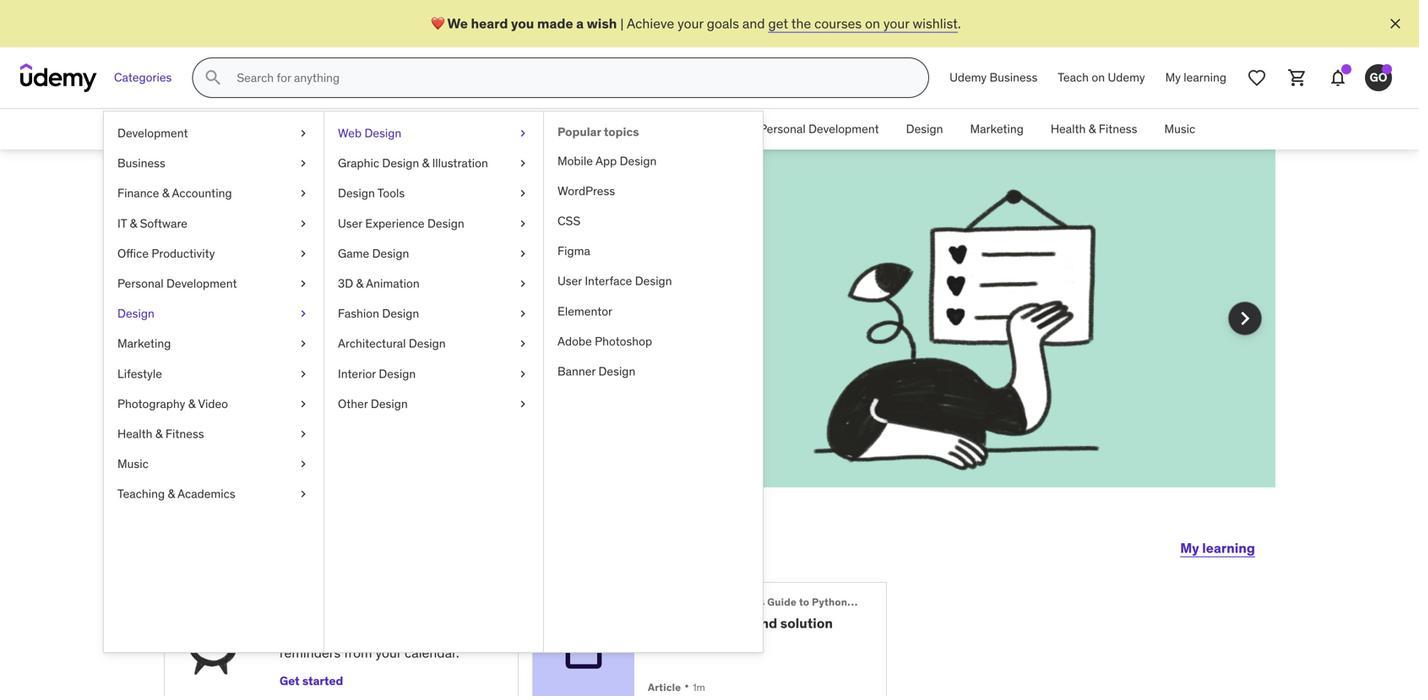 Task type: vqa. For each thing, say whether or not it's contained in the screenshot.
11.
yes



Task type: describe. For each thing, give the bounding box(es) containing it.
your left goals
[[678, 15, 704, 32]]

banner design link
[[544, 356, 763, 387]]

get started
[[280, 673, 343, 689]]

design tools link
[[324, 178, 543, 208]]

design link for health & fitness
[[893, 109, 957, 150]]

office productivity link for health & fitness
[[621, 109, 746, 150]]

marketing for lifestyle
[[117, 336, 171, 351]]

fashion design
[[338, 306, 419, 321]]

office productivity for lifestyle
[[117, 246, 215, 261]]

0 vertical spatial courses
[[814, 15, 862, 32]]

experience
[[365, 216, 425, 231]]

each
[[321, 625, 350, 643]]

mobile
[[558, 153, 593, 168]]

xsmall image for web design
[[516, 125, 530, 142]]

time to make it come true.
[[225, 316, 388, 333]]

development link
[[104, 118, 324, 148]]

get
[[768, 15, 788, 32]]

video
[[198, 396, 228, 411]]

started
[[302, 673, 343, 689]]

figma link
[[544, 236, 763, 266]]

my for bottom my learning 'link'
[[1180, 539, 1199, 557]]

wordpress
[[558, 183, 615, 198]]

start
[[233, 527, 299, 562]]

web design link
[[324, 118, 543, 148]]

achieve
[[627, 15, 674, 32]]

adobe photoshop link
[[544, 326, 763, 356]]

academics
[[178, 486, 235, 501]]

interface
[[585, 273, 632, 289]]

0 vertical spatial on
[[865, 15, 880, 32]]

xsmall image for marketing
[[297, 335, 310, 352]]

get the courses on your wishlist
[[225, 316, 532, 352]]

shopping cart with 0 items image
[[1287, 68, 1308, 88]]

banner design
[[558, 364, 636, 379]]

step
[[378, 334, 405, 352]]

article
[[648, 681, 681, 694]]

game design link
[[324, 239, 543, 269]]

❤️
[[431, 15, 445, 32]]

health for health & fitness link to the bottom
[[117, 426, 153, 441]]

design tools
[[338, 186, 405, 201]]

it & software for health & fitness
[[538, 121, 608, 137]]

let's start learning, gary
[[164, 527, 500, 562]]

graphic
[[338, 156, 379, 171]]

other
[[338, 396, 368, 411]]

on inside get the courses on your wishlist
[[487, 316, 502, 333]]

xsmall image for other design
[[516, 396, 530, 412]]

make for you
[[361, 223, 454, 267]]

❤️   we heard you made a wish | achieve your goals and get the courses on your wishlist .
[[431, 15, 961, 32]]

|
[[620, 15, 624, 32]]

true.
[[357, 316, 385, 333]]

fashion
[[338, 306, 379, 321]]

0 horizontal spatial music link
[[104, 449, 324, 479]]

user experience design
[[338, 216, 464, 231]]

css
[[558, 213, 581, 228]]

0 horizontal spatial fitness
[[165, 426, 204, 441]]

teach on udemy
[[1058, 70, 1145, 85]]

personal development link for health & fitness
[[746, 109, 893, 150]]

user interface design link
[[544, 266, 763, 296]]

11.
[[648, 614, 664, 632]]

•
[[684, 678, 689, 695]]

software for health & fitness
[[560, 121, 608, 137]]

2 horizontal spatial the
[[791, 15, 811, 32]]

solution
[[780, 614, 833, 632]]

you inside did you make a wish?
[[293, 223, 354, 267]]

schedule
[[280, 600, 340, 617]]

mobile app design link
[[544, 146, 763, 176]]

xsmall image for graphic design & illustration
[[516, 155, 530, 172]]

personal development for lifestyle
[[117, 276, 237, 291]]

0 vertical spatial wishlist
[[913, 15, 958, 32]]

your left goals.
[[453, 334, 479, 352]]

submit search image
[[203, 68, 223, 88]]

it & software for lifestyle
[[117, 216, 188, 231]]

0 vertical spatial and
[[742, 15, 765, 32]]

to inside the ultimate beginners guide to python programming 11. homework and solution
[[799, 596, 810, 609]]

2 udemy from the left
[[1108, 70, 1145, 85]]

user for user experience design
[[338, 216, 362, 231]]

did
[[225, 223, 286, 267]]

mobile app design
[[558, 153, 657, 168]]

interior
[[338, 366, 376, 381]]

music for rightmost music link
[[1164, 121, 1195, 137]]

lifestyle
[[117, 366, 162, 381]]

from
[[344, 644, 372, 662]]

wishlist inside get the courses on your wishlist
[[225, 334, 270, 352]]

xsmall image for lifestyle
[[297, 366, 310, 382]]

fashion design link
[[324, 299, 543, 329]]

come
[[321, 316, 354, 333]]

popular topics
[[558, 124, 639, 139]]

teaching & academics
[[117, 486, 235, 501]]

xsmall image for architectural design
[[516, 335, 530, 352]]

development for health & fitness
[[808, 121, 879, 137]]

1 horizontal spatial you
[[511, 15, 534, 32]]

a
[[280, 625, 288, 643]]

xsmall image for office productivity
[[297, 245, 310, 262]]

topics
[[604, 124, 639, 139]]

accounting for lifestyle
[[172, 186, 232, 201]]

popular
[[558, 124, 601, 139]]

elementor link
[[544, 296, 763, 326]]

3d & animation
[[338, 276, 420, 291]]

1 vertical spatial my learning
[[1180, 539, 1255, 557]]

go link
[[1358, 57, 1399, 98]]

1 horizontal spatial music link
[[1151, 109, 1209, 150]]

1m
[[693, 681, 705, 694]]

teach
[[1058, 70, 1089, 85]]

other design link
[[324, 389, 543, 419]]

business link for lifestyle
[[104, 148, 324, 178]]

schedule time to learn a little each day adds up. get reminders from your calendar.
[[280, 600, 459, 662]]

day
[[354, 625, 375, 643]]

personal for health & fitness
[[760, 121, 806, 137]]

xsmall image for music
[[297, 456, 310, 472]]

get inside schedule time to learn a little each day adds up. get reminders from your calendar.
[[433, 625, 455, 643]]

next image
[[1232, 305, 1259, 332]]

programming
[[850, 596, 918, 609]]

figma
[[558, 243, 590, 259]]

0 vertical spatial a
[[576, 15, 584, 32]]

1 horizontal spatial health & fitness link
[[1037, 109, 1151, 150]]

app
[[596, 153, 617, 168]]

teaching & academics link
[[104, 479, 324, 509]]

and inside carousel element
[[273, 334, 296, 352]]

illustration
[[432, 156, 488, 171]]

close image
[[1387, 15, 1404, 32]]

productivity for health & fitness
[[669, 121, 732, 137]]

Search for anything text field
[[233, 63, 908, 92]]

ultimate
[[669, 596, 712, 609]]

0 vertical spatial fitness
[[1099, 121, 1137, 137]]

xsmall image for design tools
[[516, 185, 530, 202]]

marketing for health & fitness
[[970, 121, 1024, 137]]

the
[[648, 596, 666, 609]]

0 vertical spatial my learning link
[[1155, 57, 1237, 98]]

teaching
[[117, 486, 165, 501]]

game
[[338, 246, 369, 261]]

let's
[[164, 527, 228, 562]]

1 vertical spatial learning
[[1202, 539, 1255, 557]]

and inside the ultimate beginners guide to python programming 11. homework and solution
[[753, 614, 777, 632]]

to inside schedule time to learn a little each day adds up. get reminders from your calendar.
[[375, 600, 389, 617]]

0 vertical spatial learning
[[1184, 70, 1227, 85]]

learn
[[392, 600, 424, 617]]

carousel element
[[144, 150, 1276, 528]]

health for the rightmost health & fitness link
[[1051, 121, 1086, 137]]

1 vertical spatial on
[[1092, 70, 1105, 85]]

gary
[[432, 527, 500, 562]]



Task type: locate. For each thing, give the bounding box(es) containing it.
xsmall image left css
[[516, 215, 530, 232]]

productivity left did
[[152, 246, 215, 261]]

make inside did you make a wish?
[[361, 223, 454, 267]]

1 vertical spatial make
[[273, 316, 306, 333]]

xsmall image for teaching & academics
[[297, 486, 310, 502]]

get for the
[[388, 316, 410, 333]]

1 vertical spatial accounting
[[172, 186, 232, 201]]

1 horizontal spatial marketing link
[[957, 109, 1037, 150]]

get the courses on your wishlist link
[[768, 15, 958, 32]]

accounting for health & fitness
[[451, 121, 511, 137]]

get up and take the first step toward your goals.
[[388, 316, 410, 333]]

0 vertical spatial music
[[1164, 121, 1195, 137]]

user inside user interface design "link"
[[558, 273, 582, 289]]

1 vertical spatial health
[[117, 426, 153, 441]]

xsmall image up let's start learning, gary
[[297, 486, 310, 502]]

marketing link down udemy business link on the top right of page
[[957, 109, 1037, 150]]

0 horizontal spatial it & software link
[[104, 208, 324, 239]]

finance for lifestyle
[[117, 186, 159, 201]]

0 vertical spatial accounting
[[451, 121, 511, 137]]

xsmall image inside other design link
[[516, 396, 530, 412]]

office productivity for health & fitness
[[635, 121, 732, 137]]

office productivity link
[[621, 109, 746, 150], [104, 239, 324, 269]]

1 horizontal spatial finance & accounting
[[396, 121, 511, 137]]

xsmall image inside 'game design' link
[[516, 245, 530, 262]]

0 horizontal spatial it
[[117, 216, 127, 231]]

learning
[[1184, 70, 1227, 85], [1202, 539, 1255, 557]]

2 vertical spatial on
[[487, 316, 502, 333]]

finance
[[396, 121, 438, 137], [117, 186, 159, 201]]

wish
[[587, 15, 617, 32]]

0 vertical spatial personal
[[760, 121, 806, 137]]

it & software link for lifestyle
[[104, 208, 324, 239]]

fitness down teach on udemy link
[[1099, 121, 1137, 137]]

1 horizontal spatial make
[[361, 223, 454, 267]]

take
[[299, 334, 325, 352]]

the ultimate beginners guide to python programming 11. homework and solution
[[648, 596, 918, 632]]

up.
[[411, 625, 429, 643]]

1 vertical spatial finance & accounting link
[[104, 178, 324, 208]]

health down teach
[[1051, 121, 1086, 137]]

interior design link
[[324, 359, 543, 389]]

courses up the toward
[[436, 316, 484, 333]]

user down figma
[[558, 273, 582, 289]]

xsmall image
[[297, 125, 310, 142], [516, 155, 530, 172], [297, 185, 310, 202], [516, 185, 530, 202], [297, 215, 310, 232], [516, 245, 530, 262], [297, 305, 310, 322], [516, 305, 530, 322], [297, 335, 310, 352], [297, 366, 310, 382], [516, 366, 530, 382], [297, 396, 310, 412], [516, 396, 530, 412], [297, 426, 310, 442], [297, 456, 310, 472]]

xsmall image for business
[[297, 155, 310, 172]]

1 horizontal spatial personal
[[760, 121, 806, 137]]

0 vertical spatial finance
[[396, 121, 438, 137]]

animation
[[366, 276, 420, 291]]

to inside carousel element
[[257, 316, 270, 333]]

xsmall image for game design
[[516, 245, 530, 262]]

my for topmost my learning 'link'
[[1165, 70, 1181, 85]]

web design element
[[543, 112, 763, 652]]

get inside get the courses on your wishlist
[[388, 316, 410, 333]]

1 vertical spatial it & software link
[[104, 208, 324, 239]]

your left .
[[884, 15, 909, 32]]

we
[[447, 15, 468, 32]]

xsmall image left popular at top left
[[516, 125, 530, 142]]

adds
[[378, 625, 408, 643]]

.
[[958, 15, 961, 32]]

1 horizontal spatial office productivity link
[[621, 109, 746, 150]]

health & fitness
[[1051, 121, 1137, 137], [117, 426, 204, 441]]

business left teach
[[990, 70, 1038, 85]]

lifestyle link
[[104, 359, 324, 389]]

get inside button
[[280, 673, 300, 689]]

1 vertical spatial personal
[[117, 276, 164, 291]]

my learning link
[[1155, 57, 1237, 98], [1180, 528, 1255, 569]]

xsmall image for user experience design
[[516, 215, 530, 232]]

office productivity link up 'wordpress' link
[[621, 109, 746, 150]]

11. homework and solution link
[[648, 614, 859, 632]]

2 horizontal spatial business
[[990, 70, 1038, 85]]

development for lifestyle
[[166, 276, 237, 291]]

xsmall image for health & fitness
[[297, 426, 310, 442]]

finance & accounting link up illustration
[[383, 109, 524, 150]]

3d
[[338, 276, 353, 291]]

1 horizontal spatial health
[[1051, 121, 1086, 137]]

wishlist up udemy business
[[913, 15, 958, 32]]

business for health & fitness
[[321, 121, 369, 137]]

1 horizontal spatial accounting
[[451, 121, 511, 137]]

xsmall image for finance & accounting
[[297, 185, 310, 202]]

it & software link for health & fitness
[[524, 109, 621, 150]]

xsmall image inside 'graphic design & illustration' link
[[516, 155, 530, 172]]

courses
[[814, 15, 862, 32], [436, 316, 484, 333]]

marketing link for health & fitness
[[957, 109, 1037, 150]]

1 vertical spatial marketing link
[[104, 329, 324, 359]]

software
[[560, 121, 608, 137], [140, 216, 188, 231]]

1 horizontal spatial design link
[[893, 109, 957, 150]]

xsmall image inside photography & video link
[[297, 396, 310, 412]]

1 horizontal spatial to
[[375, 600, 389, 617]]

xsmall image for development
[[297, 125, 310, 142]]

categories button
[[104, 57, 182, 98]]

1 vertical spatial music
[[117, 456, 148, 471]]

1 vertical spatial finance & accounting
[[117, 186, 232, 201]]

you have alerts image
[[1382, 64, 1392, 74]]

a left "wish"
[[576, 15, 584, 32]]

business
[[990, 70, 1038, 85], [321, 121, 369, 137], [117, 156, 165, 171]]

office for health & fitness
[[635, 121, 666, 137]]

finance for health & fitness
[[396, 121, 438, 137]]

web
[[338, 125, 362, 141]]

user interface design
[[558, 273, 672, 289]]

xsmall image for interior design
[[516, 366, 530, 382]]

marketing link up video on the left bottom
[[104, 329, 324, 359]]

to
[[257, 316, 270, 333], [799, 596, 810, 609], [375, 600, 389, 617]]

your inside get the courses on your wishlist
[[505, 316, 532, 333]]

make for to
[[273, 316, 306, 333]]

udemy image
[[20, 63, 97, 92]]

design inside "link"
[[635, 273, 672, 289]]

music for music link to the left
[[117, 456, 148, 471]]

music
[[1164, 121, 1195, 137], [117, 456, 148, 471]]

finance & accounting for lifestyle
[[117, 186, 232, 201]]

get left "started"
[[280, 673, 300, 689]]

xsmall image inside architectural design link
[[516, 335, 530, 352]]

a up '3d & animation' link
[[461, 223, 481, 267]]

0 vertical spatial software
[[560, 121, 608, 137]]

health & fitness link down video on the left bottom
[[104, 419, 324, 449]]

1 vertical spatial marketing
[[117, 336, 171, 351]]

health & fitness down photography at the bottom of the page
[[117, 426, 204, 441]]

goals.
[[482, 334, 518, 352]]

0 vertical spatial health & fitness link
[[1037, 109, 1151, 150]]

photography & video
[[117, 396, 228, 411]]

0 horizontal spatial personal development
[[117, 276, 237, 291]]

0 vertical spatial my learning
[[1165, 70, 1227, 85]]

1 horizontal spatial music
[[1164, 121, 1195, 137]]

1 horizontal spatial business
[[321, 121, 369, 137]]

banner
[[558, 364, 596, 379]]

notifications image
[[1328, 68, 1348, 88]]

graphic design & illustration
[[338, 156, 488, 171]]

xsmall image inside lifestyle link
[[297, 366, 310, 382]]

accounting
[[451, 121, 511, 137], [172, 186, 232, 201]]

architectural design
[[338, 336, 446, 351]]

xsmall image inside finance & accounting link
[[297, 185, 310, 202]]

user
[[338, 216, 362, 231], [558, 273, 582, 289]]

xsmall image inside development link
[[297, 125, 310, 142]]

xsmall image for design
[[297, 305, 310, 322]]

3d & animation link
[[324, 269, 543, 299]]

1 vertical spatial office productivity link
[[104, 239, 324, 269]]

and left 'get'
[[742, 15, 765, 32]]

0 vertical spatial office productivity link
[[621, 109, 746, 150]]

it for health & fitness
[[538, 121, 547, 137]]

personal development
[[760, 121, 879, 137], [117, 276, 237, 291]]

1 vertical spatial courses
[[436, 316, 484, 333]]

finance & accounting link for lifestyle
[[104, 178, 324, 208]]

xsmall image up "wish?"
[[297, 245, 310, 262]]

xsmall image inside the teaching & academics link
[[297, 486, 310, 502]]

0 vertical spatial personal development
[[760, 121, 879, 137]]

marketing up "lifestyle"
[[117, 336, 171, 351]]

and left take
[[273, 334, 296, 352]]

office productivity link up time
[[104, 239, 324, 269]]

finance & accounting for health & fitness
[[396, 121, 511, 137]]

0 horizontal spatial software
[[140, 216, 188, 231]]

0 vertical spatial marketing
[[970, 121, 1024, 137]]

architectural design link
[[324, 329, 543, 359]]

1 horizontal spatial courses
[[814, 15, 862, 32]]

a
[[576, 15, 584, 32], [461, 223, 481, 267]]

productivity for lifestyle
[[152, 246, 215, 261]]

0 vertical spatial my
[[1165, 70, 1181, 85]]

2 vertical spatial business
[[117, 156, 165, 171]]

a inside did you make a wish?
[[461, 223, 481, 267]]

1 vertical spatial a
[[461, 223, 481, 267]]

business link for health & fitness
[[308, 109, 383, 150]]

1 vertical spatial wishlist
[[225, 334, 270, 352]]

the up the toward
[[413, 316, 433, 333]]

0 vertical spatial it
[[538, 121, 547, 137]]

marketing link for lifestyle
[[104, 329, 324, 359]]

wish?
[[225, 265, 324, 309]]

xsmall image for it & software
[[297, 215, 310, 232]]

xsmall image
[[516, 125, 530, 142], [297, 155, 310, 172], [516, 215, 530, 232], [297, 245, 310, 262], [297, 275, 310, 292], [516, 275, 530, 292], [516, 335, 530, 352], [297, 486, 310, 502]]

it & software
[[538, 121, 608, 137], [117, 216, 188, 231]]

personal development link
[[746, 109, 893, 150], [104, 269, 324, 299]]

business for lifestyle
[[117, 156, 165, 171]]

xsmall image left adobe
[[516, 335, 530, 352]]

user up game
[[338, 216, 362, 231]]

office productivity link for lifestyle
[[104, 239, 324, 269]]

wishlist down time
[[225, 334, 270, 352]]

0 horizontal spatial office productivity
[[117, 246, 215, 261]]

1 horizontal spatial personal development
[[760, 121, 879, 137]]

1 unread notification image
[[1341, 64, 1352, 74]]

xsmall image inside web design link
[[516, 125, 530, 142]]

1 horizontal spatial wishlist
[[913, 15, 958, 32]]

xsmall image inside the "personal development" link
[[297, 275, 310, 292]]

0 horizontal spatial the
[[328, 334, 348, 352]]

xsmall image for 3d & animation
[[516, 275, 530, 292]]

health down photography at the bottom of the page
[[117, 426, 153, 441]]

you up 3d
[[293, 223, 354, 267]]

xsmall image inside office productivity link
[[297, 245, 310, 262]]

interior design
[[338, 366, 416, 381]]

make
[[361, 223, 454, 267], [273, 316, 306, 333]]

finance & accounting up illustration
[[396, 121, 511, 137]]

calendar.
[[405, 644, 459, 662]]

finance & accounting
[[396, 121, 511, 137], [117, 186, 232, 201]]

your inside schedule time to learn a little each day adds up. get reminders from your calendar.
[[375, 644, 401, 662]]

wordpress link
[[544, 176, 763, 206]]

go
[[1370, 70, 1387, 85]]

marketing down udemy business link on the top right of page
[[970, 121, 1024, 137]]

python
[[812, 596, 847, 609]]

0 horizontal spatial to
[[257, 316, 270, 333]]

personal development link for lifestyle
[[104, 269, 324, 299]]

0 horizontal spatial productivity
[[152, 246, 215, 261]]

2 horizontal spatial to
[[799, 596, 810, 609]]

xsmall image for personal development
[[297, 275, 310, 292]]

user inside user experience design link
[[338, 216, 362, 231]]

wishlist image
[[1247, 68, 1267, 88]]

and down guide
[[753, 614, 777, 632]]

health & fitness link
[[1037, 109, 1151, 150], [104, 419, 324, 449]]

the right 'get'
[[791, 15, 811, 32]]

2 horizontal spatial get
[[433, 625, 455, 643]]

0 horizontal spatial personal development link
[[104, 269, 324, 299]]

0 vertical spatial office productivity
[[635, 121, 732, 137]]

personal development for health & fitness
[[760, 121, 879, 137]]

udemy down .
[[950, 70, 987, 85]]

business up graphic
[[321, 121, 369, 137]]

you
[[511, 15, 534, 32], [293, 223, 354, 267]]

health
[[1051, 121, 1086, 137], [117, 426, 153, 441]]

you left made
[[511, 15, 534, 32]]

1 horizontal spatial udemy
[[1108, 70, 1145, 85]]

1 vertical spatial health & fitness link
[[104, 419, 324, 449]]

personal for lifestyle
[[117, 276, 164, 291]]

other design
[[338, 396, 408, 411]]

get
[[388, 316, 410, 333], [433, 625, 455, 643], [280, 673, 300, 689]]

1 vertical spatial productivity
[[152, 246, 215, 261]]

it
[[309, 316, 317, 333]]

0 horizontal spatial music
[[117, 456, 148, 471]]

the inside get the courses on your wishlist
[[413, 316, 433, 333]]

1 horizontal spatial user
[[558, 273, 582, 289]]

1 vertical spatial the
[[413, 316, 433, 333]]

1 vertical spatial design link
[[104, 299, 324, 329]]

wishlist
[[913, 15, 958, 32], [225, 334, 270, 352]]

udemy right teach
[[1108, 70, 1145, 85]]

time
[[343, 600, 372, 617]]

xsmall image left graphic
[[297, 155, 310, 172]]

get up calendar.
[[433, 625, 455, 643]]

1 vertical spatial you
[[293, 223, 354, 267]]

get the courses on your wishlist link
[[225, 316, 532, 352]]

time
[[225, 316, 254, 333]]

business down development link
[[117, 156, 165, 171]]

0 vertical spatial health & fitness
[[1051, 121, 1137, 137]]

guide
[[767, 596, 797, 609]]

0 horizontal spatial business
[[117, 156, 165, 171]]

1 vertical spatial my learning link
[[1180, 528, 1255, 569]]

finance & accounting down development link
[[117, 186, 232, 201]]

design link
[[893, 109, 957, 150], [104, 299, 324, 329]]

udemy business link
[[939, 57, 1048, 98]]

courses right 'get'
[[814, 15, 862, 32]]

1 horizontal spatial a
[[576, 15, 584, 32]]

xsmall image inside '3d & animation' link
[[516, 275, 530, 292]]

0 horizontal spatial health & fitness
[[117, 426, 204, 441]]

game design
[[338, 246, 409, 261]]

0 horizontal spatial a
[[461, 223, 481, 267]]

health & fitness link down teach on udemy link
[[1037, 109, 1151, 150]]

goals
[[707, 15, 739, 32]]

1 udemy from the left
[[950, 70, 987, 85]]

1 vertical spatial it
[[117, 216, 127, 231]]

productivity up mobile app design 'link'
[[669, 121, 732, 137]]

xsmall image inside music link
[[297, 456, 310, 472]]

css link
[[544, 206, 763, 236]]

0 vertical spatial the
[[791, 15, 811, 32]]

it & software link
[[524, 109, 621, 150], [104, 208, 324, 239]]

graphic design & illustration link
[[324, 148, 543, 178]]

2 horizontal spatial on
[[1092, 70, 1105, 85]]

xsmall image for photography & video
[[297, 396, 310, 412]]

design inside 'link'
[[620, 153, 657, 168]]

get for started
[[280, 673, 300, 689]]

0 horizontal spatial health
[[117, 426, 153, 441]]

teach on udemy link
[[1048, 57, 1155, 98]]

adobe
[[558, 334, 592, 349]]

courses inside get the courses on your wishlist
[[436, 316, 484, 333]]

1 vertical spatial it & software
[[117, 216, 188, 231]]

business inside udemy business link
[[990, 70, 1038, 85]]

2 vertical spatial and
[[753, 614, 777, 632]]

&
[[441, 121, 448, 137], [550, 121, 557, 137], [1089, 121, 1096, 137], [422, 156, 429, 171], [162, 186, 169, 201], [130, 216, 137, 231], [356, 276, 363, 291], [188, 396, 195, 411], [155, 426, 163, 441], [168, 486, 175, 501]]

fitness down 'photography & video'
[[165, 426, 204, 441]]

health & fitness down teach on udemy link
[[1051, 121, 1137, 137]]

1 horizontal spatial it & software link
[[524, 109, 621, 150]]

1 horizontal spatial finance & accounting link
[[383, 109, 524, 150]]

1 vertical spatial business
[[321, 121, 369, 137]]

0 horizontal spatial on
[[487, 316, 502, 333]]

xsmall image inside user experience design link
[[516, 215, 530, 232]]

architectural
[[338, 336, 406, 351]]

1 horizontal spatial on
[[865, 15, 880, 32]]

did you make a wish?
[[225, 223, 481, 309]]

design link for lifestyle
[[104, 299, 324, 329]]

the down come
[[328, 334, 348, 352]]

0 vertical spatial finance & accounting link
[[383, 109, 524, 150]]

accounting down development link
[[172, 186, 232, 201]]

finance & accounting link for health & fitness
[[383, 109, 524, 150]]

0 vertical spatial make
[[361, 223, 454, 267]]

it for lifestyle
[[117, 216, 127, 231]]

1 vertical spatial software
[[140, 216, 188, 231]]

photography
[[117, 396, 185, 411]]

office for lifestyle
[[117, 246, 149, 261]]

1 horizontal spatial office
[[635, 121, 666, 137]]

your up goals.
[[505, 316, 532, 333]]

0 horizontal spatial finance & accounting
[[117, 186, 232, 201]]

finance & accounting link down development link
[[104, 178, 324, 208]]

xsmall image for fashion design
[[516, 305, 530, 322]]

1 horizontal spatial productivity
[[669, 121, 732, 137]]

1 vertical spatial personal development link
[[104, 269, 324, 299]]

0 horizontal spatial finance & accounting link
[[104, 178, 324, 208]]

development
[[808, 121, 879, 137], [117, 125, 188, 141], [166, 276, 237, 291]]

user for user interface design
[[558, 273, 582, 289]]

your down the adds
[[375, 644, 401, 662]]

0 vertical spatial marketing link
[[957, 109, 1037, 150]]

software for lifestyle
[[140, 216, 188, 231]]

0 horizontal spatial office productivity link
[[104, 239, 324, 269]]

xsmall image inside the fashion design link
[[516, 305, 530, 322]]

xsmall image inside interior design link
[[516, 366, 530, 382]]

web design
[[338, 125, 402, 141]]

xsmall image up goals.
[[516, 275, 530, 292]]

0 vertical spatial design link
[[893, 109, 957, 150]]

1 horizontal spatial marketing
[[970, 121, 1024, 137]]

0 vertical spatial it & software
[[538, 121, 608, 137]]

elementor
[[558, 303, 612, 319]]

1 horizontal spatial health & fitness
[[1051, 121, 1137, 137]]

xsmall image inside design tools link
[[516, 185, 530, 202]]

beginners
[[714, 596, 765, 609]]

1 horizontal spatial it & software
[[538, 121, 608, 137]]

xsmall image up time to make it come true.
[[297, 275, 310, 292]]

productivity
[[669, 121, 732, 137], [152, 246, 215, 261]]

accounting up illustration
[[451, 121, 511, 137]]



